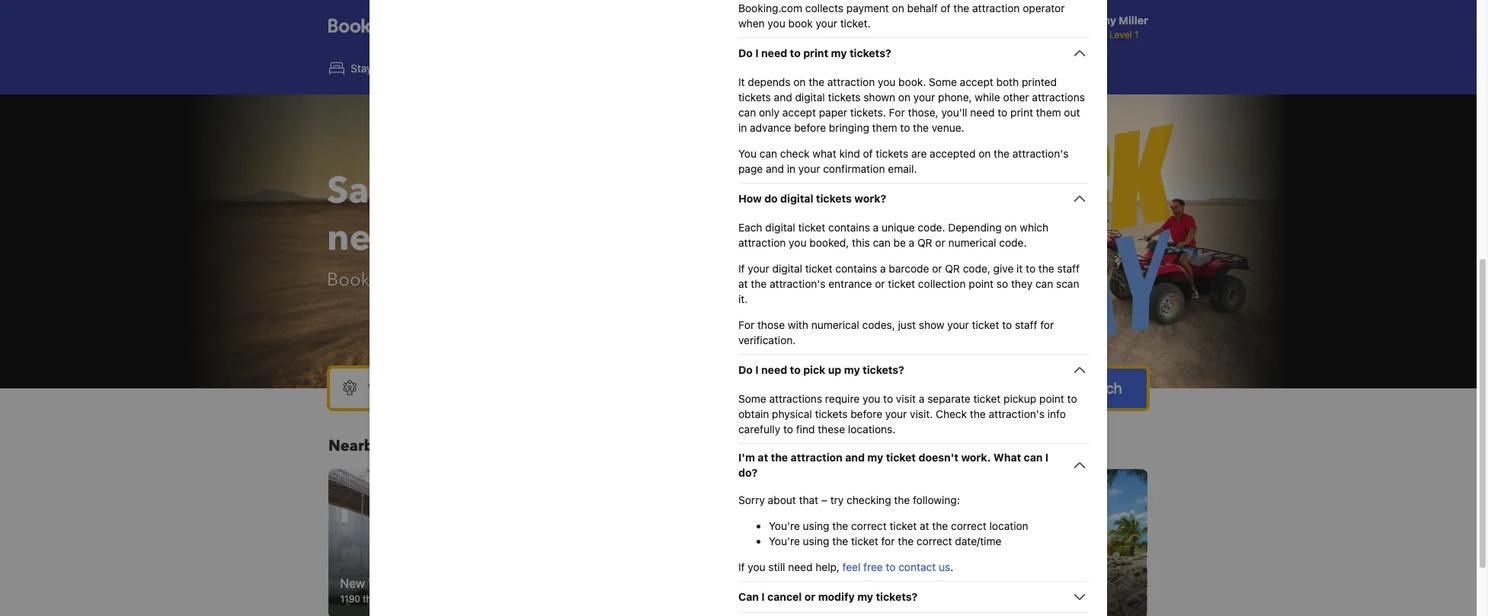 Task type: describe. For each thing, give the bounding box(es) containing it.
and inside you can check what kind of tickets are accepted on the attraction's page and in your confirmation email.
[[766, 162, 784, 175]]

1 using from the top
[[803, 520, 830, 533]]

new york image
[[328, 469, 593, 617]]

i for can i cancel or modify my tickets?
[[762, 591, 765, 604]]

tickets? for do i need to print my tickets?
[[850, 46, 891, 59]]

behalf
[[907, 2, 938, 14]]

attraction inside i'm at the attraction and my ticket doesn't work. what can i do?
[[791, 451, 843, 464]]

for inside save up to 25% on your next adventure book attractions for less with a black friday deal
[[466, 268, 489, 293]]

pickup
[[1004, 392, 1037, 405]]

you inside booking.com collects payment on behalf of the attraction operator when you book your ticket.
[[768, 17, 786, 30]]

phone,
[[938, 91, 972, 104]]

tickets? inside do i need to pick up my tickets? dropdown button
[[863, 364, 905, 376]]

attraction's inside if your digital ticket contains a barcode or qr code, give it to the staff at the attraction's entrance or ticket collection point so they can scan it.
[[770, 277, 826, 290]]

show
[[919, 319, 945, 332]]

entrance
[[829, 277, 872, 290]]

need up depends
[[761, 46, 787, 59]]

in inside it depends on the attraction you book. some accept both printed tickets and digital tickets shown on your phone, while other attractions can only accept paper tickets. for those, you'll need to print them out in advance before bringing them to the venue.
[[739, 121, 747, 134]]

try
[[831, 494, 844, 507]]

at inside if your digital ticket contains a barcode or qr code, give it to the staff at the attraction's entrance or ticket collection point so they can scan it.
[[739, 277, 748, 290]]

sorry
[[739, 494, 765, 507]]

contact
[[899, 561, 936, 574]]

accepted
[[930, 147, 976, 160]]

destinations
[[387, 436, 477, 457]]

the inside i'm at the attraction and my ticket doesn't work. what can i do?
[[771, 451, 788, 464]]

a inside if your digital ticket contains a barcode or qr code, give it to the staff at the attraction's entrance or ticket collection point so they can scan it.
[[880, 262, 886, 275]]

key
[[895, 577, 915, 590]]

key west 117 things to do
[[895, 577, 963, 605]]

on right depends
[[794, 75, 806, 88]]

correct up us
[[917, 535, 952, 548]]

my for and
[[868, 451, 884, 464]]

attraction inside it depends on the attraction you book. some accept both printed tickets and digital tickets shown on your phone, while other attractions can only accept paper tickets. for those, you'll need to print them out in advance before bringing them to the venue.
[[828, 75, 875, 88]]

what
[[994, 451, 1021, 464]]

verification.
[[739, 334, 796, 347]]

to down physical
[[783, 423, 793, 436]]

you inside some attractions require you to visit a separate ticket pickup point to obtain physical tickets before your visit. check the attraction's info carefully to find these locations.
[[863, 392, 881, 405]]

codes,
[[862, 319, 895, 332]]

contains inside each digital ticket contains a unique code. depending on which attraction you booked, this can be a qr or numerical code.
[[828, 221, 870, 234]]

correct up date/time
[[951, 520, 987, 533]]

visit
[[896, 392, 916, 405]]

to inside for those with numerical codes, just show your ticket to staff for verification.
[[1002, 319, 1012, 332]]

1 you're from the top
[[769, 520, 800, 533]]

before inside some attractions require you to visit a separate ticket pickup point to obtain physical tickets before your visit. check the attraction's info carefully to find these locations.
[[851, 408, 883, 421]]

or up collection
[[932, 262, 942, 275]]

feel
[[843, 561, 861, 574]]

it.
[[739, 293, 748, 306]]

1 horizontal spatial them
[[1036, 106, 1061, 119]]

of for kind
[[863, 147, 873, 160]]

a left unique
[[873, 221, 879, 234]]

do for do i need to print my tickets?
[[739, 46, 753, 59]]

up inside dropdown button
[[828, 364, 842, 376]]

if for if you still need help, feel free to contact us .
[[739, 561, 745, 574]]

the up those
[[751, 277, 767, 290]]

depending
[[948, 221, 1002, 234]]

tickets inside dropdown button
[[816, 192, 852, 205]]

i'm at the attraction and my ticket doesn't work. what can i do?
[[739, 451, 1049, 479]]

your inside it depends on the attraction you book. some accept both printed tickets and digital tickets shown on your phone, while other attractions can only accept paper tickets. for those, you'll need to print them out in advance before bringing them to the venue.
[[914, 91, 935, 104]]

separate
[[928, 392, 971, 405]]

what
[[813, 147, 837, 160]]

friday
[[632, 268, 683, 293]]

for inside for those with numerical codes, just show your ticket to staff for verification.
[[739, 319, 755, 332]]

do i need to print my tickets? button
[[739, 44, 1089, 62]]

booking.com collects payment on behalf of the attraction operator when you book your ticket.
[[739, 2, 1065, 30]]

booking.com
[[739, 2, 803, 14]]

i'm at the attraction and my ticket doesn't work. what can i do? button
[[739, 450, 1089, 481]]

advance
[[750, 121, 791, 134]]

give
[[994, 262, 1014, 275]]

numerical inside each digital ticket contains a unique code. depending on which attraction you booked, this can be a qr or numerical code.
[[948, 236, 997, 249]]

on inside each digital ticket contains a unique code. depending on which attraction you booked, this can be a qr or numerical code.
[[1005, 221, 1017, 234]]

checking
[[847, 494, 891, 507]]

to inside new york 1190 things to do
[[393, 593, 401, 605]]

digital inside dropdown button
[[781, 192, 814, 205]]

operator
[[1023, 2, 1065, 14]]

attractions inside save up to 25% on your next adventure book attractions for less with a black friday deal
[[375, 268, 461, 293]]

the down do i need to print my tickets?
[[809, 75, 825, 88]]

venue.
[[932, 121, 965, 134]]

save
[[327, 166, 412, 216]]

attraction inside each digital ticket contains a unique code. depending on which attraction you booked, this can be a qr or numerical code.
[[739, 236, 786, 249]]

attraction's inside you can check what kind of tickets are accepted on the attraction's page and in your confirmation email.
[[1013, 147, 1069, 160]]

how do digital tickets work?
[[739, 192, 886, 205]]

following:
[[913, 494, 960, 507]]

tickets up paper
[[828, 91, 861, 104]]

it
[[739, 75, 745, 88]]

carefully
[[739, 423, 781, 436]]

0 vertical spatial code.
[[918, 221, 945, 234]]

check
[[780, 147, 810, 160]]

the right it
[[1039, 262, 1055, 275]]

digital inside if your digital ticket contains a barcode or qr code, give it to the staff at the attraction's entrance or ticket collection point so they can scan it.
[[772, 262, 802, 275]]

to inside save up to 25% on your next adventure book attractions for less with a black friday deal
[[477, 166, 513, 216]]

the up feel free to contact us link
[[898, 535, 914, 548]]

booking.com image
[[328, 18, 438, 37]]

25%
[[522, 166, 603, 216]]

staff inside for those with numerical codes, just show your ticket to staff for verification.
[[1015, 319, 1038, 332]]

page
[[739, 162, 763, 175]]

las vegas image
[[606, 469, 871, 617]]

those,
[[908, 106, 939, 119]]

are
[[911, 147, 927, 160]]

pick
[[803, 364, 826, 376]]

117
[[895, 593, 909, 605]]

those
[[758, 319, 785, 332]]

i for do i need to pick up my tickets?
[[756, 364, 759, 376]]

this
[[852, 236, 870, 249]]

doesn't
[[919, 451, 959, 464]]

with inside for those with numerical codes, just show your ticket to staff for verification.
[[788, 319, 809, 332]]

tickets.
[[850, 106, 886, 119]]

some inside it depends on the attraction you book. some accept both printed tickets and digital tickets shown on your phone, while other attractions can only accept paper tickets. for those, you'll need to print them out in advance before bringing them to the venue.
[[929, 75, 957, 88]]

1190
[[341, 593, 361, 605]]

the inside you can check what kind of tickets are accepted on the attraction's page and in your confirmation email.
[[994, 147, 1010, 160]]

unique
[[882, 221, 915, 234]]

the right checking
[[894, 494, 910, 507]]

a right be
[[909, 236, 915, 249]]

some attractions require you to visit a separate ticket pickup point to obtain physical tickets before your visit. check the attraction's info carefully to find these locations.
[[739, 392, 1077, 436]]

to down "those,"
[[900, 121, 910, 134]]

can inside each digital ticket contains a unique code. depending on which attraction you booked, this can be a qr or numerical code.
[[873, 236, 891, 249]]

booked,
[[810, 236, 849, 249]]

your inside save up to 25% on your next adventure book attractions for less with a black friday deal
[[667, 166, 748, 216]]

if for if your digital ticket contains a barcode or qr code, give it to the staff at the attraction's entrance or ticket collection point so they can scan it.
[[739, 262, 745, 275]]

need inside i'm at the attraction and my ticket doesn't work. what can i do? element
[[788, 561, 813, 574]]

can i cancel or modify my tickets? button
[[739, 588, 1089, 607]]

to inside key west 117 things to do
[[940, 593, 949, 605]]

i inside i'm at the attraction and my ticket doesn't work. what can i do?
[[1046, 451, 1049, 464]]

1 vertical spatial code.
[[999, 236, 1027, 249]]

modify
[[818, 591, 855, 604]]

new york 1190 things to do
[[341, 577, 415, 605]]

you inside each digital ticket contains a unique code. depending on which attraction you booked, this can be a qr or numerical code.
[[789, 236, 807, 249]]

visit.
[[910, 408, 933, 421]]

check
[[936, 408, 967, 421]]

depends
[[748, 75, 791, 88]]

attractions inside it depends on the attraction you book. some accept both printed tickets and digital tickets shown on your phone, while other attractions can only accept paper tickets. for those, you'll need to print them out in advance before bringing them to the venue.
[[1032, 91, 1085, 104]]

you inside it depends on the attraction you book. some accept both printed tickets and digital tickets shown on your phone, while other attractions can only accept paper tickets. for those, you'll need to print them out in advance before bringing them to the venue.
[[878, 75, 896, 88]]

the down the try
[[832, 520, 848, 533]]

the inside booking.com collects payment on behalf of the attraction operator when you book your ticket.
[[954, 2, 970, 14]]

out
[[1064, 106, 1080, 119]]

free
[[864, 561, 883, 574]]

new
[[341, 577, 365, 590]]

that
[[799, 494, 819, 507]]

–
[[821, 494, 828, 507]]

can inside if your digital ticket contains a barcode or qr code, give it to the staff at the attraction's entrance or ticket collection point so they can scan it.
[[1036, 277, 1053, 290]]

ticket up feel free to contact us link
[[890, 520, 917, 533]]

which
[[1020, 221, 1049, 234]]

the up if you still need help, feel free to contact us .
[[832, 535, 848, 548]]

do for new york
[[404, 593, 415, 605]]

book
[[327, 268, 370, 293]]

on inside save up to 25% on your next adventure book attractions for less with a black friday deal
[[612, 166, 658, 216]]

or inside dropdown button
[[805, 591, 816, 604]]

book
[[788, 17, 813, 30]]

sorry about that – try checking the following:
[[739, 494, 960, 507]]

paper
[[819, 106, 848, 119]]

it depends on the attraction you book. some accept both printed tickets and digital tickets shown on your phone, while other attractions can only accept paper tickets. for those, you'll need to print them out in advance before bringing them to the venue.
[[739, 75, 1085, 134]]

the down "those,"
[[913, 121, 929, 134]]

printed
[[1022, 75, 1057, 88]]

can inside it depends on the attraction you book. some accept both printed tickets and digital tickets shown on your phone, while other attractions can only accept paper tickets. for those, you'll need to print them out in advance before bringing them to the venue.
[[739, 106, 756, 119]]

for inside it depends on the attraction you book. some accept both printed tickets and digital tickets shown on your phone, while other attractions can only accept paper tickets. for those, you'll need to print them out in advance before bringing them to the venue.
[[889, 106, 905, 119]]

in inside you can check what kind of tickets are accepted on the attraction's page and in your confirmation email.
[[787, 162, 796, 175]]

obtain
[[739, 408, 769, 421]]

can i cancel or modify my tickets?
[[739, 591, 918, 604]]

date/time
[[955, 535, 1002, 548]]

need down "verification."
[[761, 364, 787, 376]]

to down book
[[790, 46, 801, 59]]

2 using from the top
[[803, 535, 830, 548]]

tickets inside you can check what kind of tickets are accepted on the attraction's page and in your confirmation email.
[[876, 147, 909, 160]]

tickets down "it"
[[739, 91, 771, 104]]

about
[[768, 494, 796, 507]]



Task type: locate. For each thing, give the bounding box(es) containing it.
and inside i'm at the attraction and my ticket doesn't work. what can i do?
[[845, 451, 865, 464]]

each digital ticket contains a unique code. depending on which attraction you booked, this can be a qr or numerical code.
[[739, 221, 1049, 249]]

attractions up physical
[[769, 392, 822, 405]]

0 horizontal spatial at
[[739, 277, 748, 290]]

if up can
[[739, 561, 745, 574]]

accept right only
[[783, 106, 816, 119]]

tickets down confirmation
[[816, 192, 852, 205]]

0 vertical spatial print
[[803, 46, 829, 59]]

ticket down barcode
[[888, 277, 915, 290]]

staff
[[1057, 262, 1080, 275], [1015, 319, 1038, 332]]

these
[[818, 423, 845, 436]]

or right entrance
[[875, 277, 885, 290]]

barcode
[[889, 262, 929, 275]]

ticket inside some attractions require you to visit a separate ticket pickup point to obtain physical tickets before your visit. check the attraction's info carefully to find these locations.
[[974, 392, 1001, 405]]

work.
[[961, 451, 991, 464]]

of for behalf
[[941, 2, 951, 14]]

2 do from the top
[[739, 364, 753, 376]]

0 horizontal spatial before
[[794, 121, 826, 134]]

your right show
[[948, 319, 969, 332]]

1 horizontal spatial accept
[[960, 75, 994, 88]]

point down code,
[[969, 277, 994, 290]]

0 vertical spatial point
[[969, 277, 994, 290]]

accept up while
[[960, 75, 994, 88]]

ticket inside i'm at the attraction and my ticket doesn't work. what can i do?
[[886, 451, 916, 464]]

0 vertical spatial in
[[739, 121, 747, 134]]

correct down checking
[[851, 520, 887, 533]]

in up the 'you'
[[739, 121, 747, 134]]

ticket left the doesn't
[[886, 451, 916, 464]]

0 vertical spatial up
[[421, 166, 467, 216]]

stays
[[351, 62, 378, 75]]

bringing
[[829, 121, 870, 134]]

and right page
[[766, 162, 784, 175]]

a inside some attractions require you to visit a separate ticket pickup point to obtain physical tickets before your visit. check the attraction's info carefully to find these locations.
[[919, 392, 925, 405]]

1 horizontal spatial numerical
[[948, 236, 997, 249]]

do for do i need to pick up my tickets?
[[739, 364, 753, 376]]

you're up the still
[[769, 535, 800, 548]]

1 horizontal spatial some
[[929, 75, 957, 88]]

ticket down booked,
[[805, 262, 833, 275]]

0 vertical spatial before
[[794, 121, 826, 134]]

0 horizontal spatial code.
[[918, 221, 945, 234]]

to left the 25%
[[477, 166, 513, 216]]

1 vertical spatial some
[[739, 392, 767, 405]]

1 horizontal spatial in
[[787, 162, 796, 175]]

if inside if your digital ticket contains a barcode or qr code, give it to the staff at the attraction's entrance or ticket collection point so they can scan it.
[[739, 262, 745, 275]]

2 vertical spatial at
[[920, 520, 929, 533]]

0 horizontal spatial in
[[739, 121, 747, 134]]

up inside save up to 25% on your next adventure book attractions for less with a black friday deal
[[421, 166, 467, 216]]

to down york
[[393, 593, 401, 605]]

i down when
[[756, 46, 759, 59]]

help,
[[816, 561, 840, 574]]

tickets? for can i cancel or modify my tickets?
[[876, 591, 918, 604]]

your
[[816, 17, 838, 30], [914, 91, 935, 104], [799, 162, 820, 175], [667, 166, 748, 216], [748, 262, 770, 275], [948, 319, 969, 332], [885, 408, 907, 421]]

1 vertical spatial staff
[[1015, 319, 1038, 332]]

0 vertical spatial staff
[[1057, 262, 1080, 275]]

on left which
[[1005, 221, 1017, 234]]

1 vertical spatial of
[[863, 147, 873, 160]]

of inside you can check what kind of tickets are accepted on the attraction's page and in your confirmation email.
[[863, 147, 873, 160]]

attraction's down out
[[1013, 147, 1069, 160]]

nearby
[[328, 436, 383, 457]]

book.
[[899, 75, 926, 88]]

point up info
[[1040, 392, 1065, 405]]

to left visit
[[883, 392, 893, 405]]

with inside save up to 25% on your next adventure book attractions for less with a black friday deal
[[530, 268, 564, 293]]

them down tickets.
[[872, 121, 897, 134]]

ticket left 'pickup'
[[974, 392, 1001, 405]]

things
[[363, 593, 390, 605], [911, 593, 938, 605]]

they
[[1011, 277, 1033, 290]]

ticket up booked,
[[798, 221, 826, 234]]

0 horizontal spatial up
[[421, 166, 467, 216]]

code,
[[963, 262, 991, 275]]

tickets? down ticket.
[[850, 46, 891, 59]]

email.
[[888, 162, 917, 175]]

before inside it depends on the attraction you book. some accept both printed tickets and digital tickets shown on your phone, while other attractions can only accept paper tickets. for those, you'll need to print them out in advance before bringing them to the venue.
[[794, 121, 826, 134]]

1 vertical spatial using
[[803, 535, 830, 548]]

up
[[421, 166, 467, 216], [828, 364, 842, 376]]

for inside for those with numerical codes, just show your ticket to staff for verification.
[[1040, 319, 1054, 332]]

0 vertical spatial contains
[[828, 221, 870, 234]]

1 vertical spatial point
[[1040, 392, 1065, 405]]

can right the 'you'
[[760, 147, 777, 160]]

1 horizontal spatial with
[[788, 319, 809, 332]]

attraction's inside some attractions require you to visit a separate ticket pickup point to obtain physical tickets before your visit. check the attraction's info carefully to find these locations.
[[989, 408, 1045, 421]]

if
[[739, 262, 745, 275], [739, 561, 745, 574]]

at inside i'm at the attraction and my ticket doesn't work. what can i do?
[[758, 451, 768, 464]]

a
[[873, 221, 879, 234], [909, 236, 915, 249], [880, 262, 886, 275], [569, 268, 579, 293], [919, 392, 925, 405]]

do right 1190
[[404, 593, 415, 605]]

0 vertical spatial do
[[739, 46, 753, 59]]

do i need to pick up my tickets?
[[739, 364, 905, 376]]

of right kind
[[863, 147, 873, 160]]

be
[[894, 236, 906, 249]]

need down while
[[970, 106, 995, 119]]

at inside you're using the correct ticket at the correct location you're using the ticket for the correct date/time
[[920, 520, 929, 533]]

the down following:
[[932, 520, 948, 533]]

you inside i'm at the attraction and my ticket doesn't work. what can i do? element
[[748, 561, 766, 574]]

on inside booking.com collects payment on behalf of the attraction operator when you book your ticket.
[[892, 2, 904, 14]]

the right i'm
[[771, 451, 788, 464]]

0 horizontal spatial qr
[[918, 236, 933, 249]]

physical
[[772, 408, 812, 421]]

your down collects
[[816, 17, 838, 30]]

nearby destinations
[[328, 436, 477, 457]]

0 horizontal spatial attractions
[[375, 268, 461, 293]]

tickets? inside do i need to print my tickets? dropdown button
[[850, 46, 891, 59]]

if up 'it.'
[[739, 262, 745, 275]]

confirmation
[[823, 162, 885, 175]]

digital inside each digital ticket contains a unique code. depending on which attraction you booked, this can be a qr or numerical code.
[[765, 221, 795, 234]]

how do digital tickets work? button
[[739, 190, 1089, 208]]

the right behalf
[[954, 2, 970, 14]]

print down other
[[1011, 106, 1033, 119]]

attraction up shown
[[828, 75, 875, 88]]

do for key west
[[952, 593, 963, 605]]

1 things from the left
[[363, 593, 390, 605]]

shown
[[864, 91, 896, 104]]

2 vertical spatial attraction's
[[989, 408, 1045, 421]]

code.
[[918, 221, 945, 234], [999, 236, 1027, 249]]

on right accepted
[[979, 147, 991, 160]]

tickets? down key
[[876, 591, 918, 604]]

0 horizontal spatial numerical
[[811, 319, 860, 332]]

on down book.
[[898, 91, 911, 104]]

just
[[898, 319, 916, 332]]

your down check
[[799, 162, 820, 175]]

collects
[[805, 2, 844, 14]]

for left those
[[739, 319, 755, 332]]

things for west
[[911, 593, 938, 605]]

1 vertical spatial with
[[788, 319, 809, 332]]

i for do i need to print my tickets?
[[756, 46, 759, 59]]

1 horizontal spatial for
[[881, 535, 895, 548]]

the inside some attractions require you to visit a separate ticket pickup point to obtain physical tickets before your visit. check the attraction's info carefully to find these locations.
[[970, 408, 986, 421]]

us
[[939, 561, 951, 574]]

key west image
[[883, 469, 1148, 617]]

your inside for those with numerical codes, just show your ticket to staff for verification.
[[948, 319, 969, 332]]

digital inside it depends on the attraction you book. some accept both printed tickets and digital tickets shown on your phone, while other attractions can only accept paper tickets. for those, you'll need to print them out in advance before bringing them to the venue.
[[795, 91, 825, 104]]

1 vertical spatial contains
[[836, 262, 877, 275]]

at down following:
[[920, 520, 929, 533]]

1 do from the top
[[739, 46, 753, 59]]

my inside dropdown button
[[858, 591, 873, 604]]

at up 'it.'
[[739, 277, 748, 290]]

to down west
[[940, 593, 949, 605]]

1 vertical spatial them
[[872, 121, 897, 134]]

your inside if your digital ticket contains a barcode or qr code, give it to the staff at the attraction's entrance or ticket collection point so they can scan it.
[[748, 262, 770, 275]]

1 if from the top
[[739, 262, 745, 275]]

0 vertical spatial and
[[774, 91, 792, 104]]

up right save
[[421, 166, 467, 216]]

attraction's
[[1013, 147, 1069, 160], [770, 277, 826, 290], [989, 408, 1045, 421]]

attraction down find
[[791, 451, 843, 464]]

digital up those
[[772, 262, 802, 275]]

my for print
[[831, 46, 847, 59]]

some up phone,
[[929, 75, 957, 88]]

tickets up these
[[815, 408, 848, 421]]

do inside new york 1190 things to do
[[404, 593, 415, 605]]

i inside dropdown button
[[762, 591, 765, 604]]

to inside if your digital ticket contains a barcode or qr code, give it to the staff at the attraction's entrance or ticket collection point so they can scan it.
[[1026, 262, 1036, 275]]

1 horizontal spatial of
[[941, 2, 951, 14]]

0 horizontal spatial things
[[363, 593, 390, 605]]

my up require
[[844, 364, 860, 376]]

black
[[583, 268, 628, 293]]

for inside you're using the correct ticket at the correct location you're using the ticket for the correct date/time
[[881, 535, 895, 548]]

0 vertical spatial of
[[941, 2, 951, 14]]

2 horizontal spatial at
[[920, 520, 929, 533]]

0 vertical spatial if
[[739, 262, 745, 275]]

staff inside if your digital ticket contains a barcode or qr code, give it to the staff at the attraction's entrance or ticket collection point so they can scan it.
[[1057, 262, 1080, 275]]

do i need to print my tickets? element
[[739, 62, 1089, 177]]

if inside i'm at the attraction and my ticket doesn't work. what can i do? element
[[739, 561, 745, 574]]

you left booked,
[[789, 236, 807, 249]]

cancel
[[768, 591, 802, 604]]

search button
[[1050, 369, 1147, 409]]

you up shown
[[878, 75, 896, 88]]

you left the still
[[748, 561, 766, 574]]

i'm at the attraction and my ticket doesn't work. what can i do? element
[[739, 481, 1089, 575]]

1 horizontal spatial point
[[1040, 392, 1065, 405]]

point inside some attractions require you to visit a separate ticket pickup point to obtain physical tickets before your visit. check the attraction's info carefully to find these locations.
[[1040, 392, 1065, 405]]

them left out
[[1036, 106, 1061, 119]]

1 vertical spatial tickets?
[[863, 364, 905, 376]]

0 horizontal spatial for
[[466, 268, 489, 293]]

to right it
[[1026, 262, 1036, 275]]

1 vertical spatial for
[[739, 319, 755, 332]]

ticket.
[[840, 17, 871, 30]]

1 vertical spatial attractions
[[375, 268, 461, 293]]

do?
[[739, 466, 758, 479]]

things inside key west 117 things to do
[[911, 593, 938, 605]]

0 horizontal spatial do
[[404, 593, 415, 605]]

1 horizontal spatial print
[[1011, 106, 1033, 119]]

0 vertical spatial tickets?
[[850, 46, 891, 59]]

qr
[[918, 236, 933, 249], [945, 262, 960, 275]]

0 horizontal spatial point
[[969, 277, 994, 290]]

2 vertical spatial for
[[881, 535, 895, 548]]

payment
[[847, 2, 889, 14]]

both
[[997, 75, 1019, 88]]

0 vertical spatial accept
[[960, 75, 994, 88]]

0 vertical spatial using
[[803, 520, 830, 533]]

still
[[769, 561, 785, 574]]

or right cancel in the bottom of the page
[[805, 591, 816, 604]]

0 horizontal spatial with
[[530, 268, 564, 293]]

1 vertical spatial for
[[1040, 319, 1054, 332]]

your inside you can check what kind of tickets are accepted on the attraction's page and in your confirmation email.
[[799, 162, 820, 175]]

1 vertical spatial and
[[766, 162, 784, 175]]

can right what
[[1024, 451, 1043, 464]]

a left black
[[569, 268, 579, 293]]

0 horizontal spatial some
[[739, 392, 767, 405]]

or inside each digital ticket contains a unique code. depending on which attraction you booked, this can be a qr or numerical code.
[[935, 236, 946, 249]]

a inside save up to 25% on your next adventure book attractions for less with a black friday deal
[[569, 268, 579, 293]]

0 vertical spatial attractions
[[1032, 91, 1085, 104]]

need inside it depends on the attraction you book. some accept both printed tickets and digital tickets shown on your phone, while other attractions can only accept paper tickets. for those, you'll need to print them out in advance before bringing them to the venue.
[[970, 106, 995, 119]]

adventure
[[415, 213, 597, 264]]

can
[[739, 106, 756, 119], [760, 147, 777, 160], [873, 236, 891, 249], [1036, 277, 1053, 290], [1024, 451, 1043, 464]]

attraction left 'operator'
[[973, 2, 1020, 14]]

0 vertical spatial numerical
[[948, 236, 997, 249]]

do inside dropdown button
[[765, 192, 778, 205]]

1 vertical spatial numerical
[[811, 319, 860, 332]]

attraction inside booking.com collects payment on behalf of the attraction operator when you book your ticket.
[[973, 2, 1020, 14]]

1 horizontal spatial for
[[889, 106, 905, 119]]

can left be
[[873, 236, 891, 249]]

staff up scan on the right
[[1057, 262, 1080, 275]]

0 vertical spatial for
[[466, 268, 489, 293]]

i right what
[[1046, 451, 1049, 464]]

collection
[[918, 277, 966, 290]]

how do digital tickets work? element
[[739, 208, 1089, 348]]

need right the still
[[788, 561, 813, 574]]

digital up paper
[[795, 91, 825, 104]]

2 horizontal spatial attractions
[[1032, 91, 1085, 104]]

using
[[803, 520, 830, 533], [803, 535, 830, 548]]

attractions inside some attractions require you to visit a separate ticket pickup point to obtain physical tickets before your visit. check the attraction's info carefully to find these locations.
[[769, 392, 822, 405]]

only
[[759, 106, 780, 119]]

in
[[739, 121, 747, 134], [787, 162, 796, 175]]

0 vertical spatial some
[[929, 75, 957, 88]]

up right pick
[[828, 364, 842, 376]]

1 vertical spatial qr
[[945, 262, 960, 275]]

i'm
[[739, 451, 755, 464]]

qr up collection
[[945, 262, 960, 275]]

0 horizontal spatial for
[[739, 319, 755, 332]]

a left barcode
[[880, 262, 886, 275]]

my down locations.
[[868, 451, 884, 464]]

2 you're from the top
[[769, 535, 800, 548]]

how
[[739, 192, 762, 205]]

1 horizontal spatial up
[[828, 364, 842, 376]]

location
[[990, 520, 1029, 533]]

1 vertical spatial do
[[739, 364, 753, 376]]

the
[[954, 2, 970, 14], [809, 75, 825, 88], [913, 121, 929, 134], [994, 147, 1010, 160], [1039, 262, 1055, 275], [751, 277, 767, 290], [970, 408, 986, 421], [771, 451, 788, 464], [894, 494, 910, 507], [832, 520, 848, 533], [932, 520, 948, 533], [832, 535, 848, 548], [898, 535, 914, 548]]

to inside i'm at the attraction and my ticket doesn't work. what can i do? element
[[886, 561, 896, 574]]

so
[[997, 277, 1008, 290]]

using up 'help,'
[[803, 535, 830, 548]]

or
[[935, 236, 946, 249], [932, 262, 942, 275], [875, 277, 885, 290], [805, 591, 816, 604]]

1 vertical spatial up
[[828, 364, 842, 376]]

some up obtain
[[739, 392, 767, 405]]

on inside you can check what kind of tickets are accepted on the attraction's page and in your confirmation email.
[[979, 147, 991, 160]]

ticket up free at right
[[851, 535, 879, 548]]

of right behalf
[[941, 2, 951, 14]]

.
[[951, 561, 954, 574]]

0 horizontal spatial of
[[863, 147, 873, 160]]

to right 'pickup'
[[1067, 392, 1077, 405]]

1 vertical spatial accept
[[783, 106, 816, 119]]

contains up this
[[828, 221, 870, 234]]

ticket inside for those with numerical codes, just show your ticket to staff for verification.
[[972, 319, 1000, 332]]

to down so
[[1002, 319, 1012, 332]]

print inside dropdown button
[[803, 46, 829, 59]]

your inside booking.com collects payment on behalf of the attraction operator when you book your ticket.
[[816, 17, 838, 30]]

search
[[1075, 380, 1123, 397]]

when
[[739, 17, 765, 30]]

tickets? inside can i cancel or modify my tickets? dropdown button
[[876, 591, 918, 604]]

1 vertical spatial at
[[758, 451, 768, 464]]

stays link
[[316, 52, 391, 85]]

things inside new york 1190 things to do
[[363, 593, 390, 605]]

0 horizontal spatial them
[[872, 121, 897, 134]]

point inside if your digital ticket contains a barcode or qr code, give it to the staff at the attraction's entrance or ticket collection point so they can scan it.
[[969, 277, 994, 290]]

1 horizontal spatial staff
[[1057, 262, 1080, 275]]

2 if from the top
[[739, 561, 745, 574]]

your inside some attractions require you to visit a separate ticket pickup point to obtain physical tickets before your visit. check the attraction's info carefully to find these locations.
[[885, 408, 907, 421]]

the right accepted
[[994, 147, 1010, 160]]

2 horizontal spatial for
[[1040, 319, 1054, 332]]

2 things from the left
[[911, 593, 938, 605]]

and inside it depends on the attraction you book. some accept both printed tickets and digital tickets shown on your phone, while other attractions can only accept paper tickets. for those, you'll need to print them out in advance before bringing them to the venue.
[[774, 91, 792, 104]]

if your digital ticket contains a barcode or qr code, give it to the staff at the attraction's entrance or ticket collection point so they can scan it.
[[739, 262, 1080, 306]]

0 vertical spatial you're
[[769, 520, 800, 533]]

my for modify
[[858, 591, 873, 604]]

1 horizontal spatial before
[[851, 408, 883, 421]]

can left only
[[739, 106, 756, 119]]

tickets inside some attractions require you to visit a separate ticket pickup point to obtain physical tickets before your visit. check the attraction's info carefully to find these locations.
[[815, 408, 848, 421]]

2 horizontal spatial do
[[952, 593, 963, 605]]

work?
[[855, 192, 886, 205]]

do inside key west 117 things to do
[[952, 593, 963, 605]]

you
[[739, 147, 757, 160]]

qr inside if your digital ticket contains a barcode or qr code, give it to the staff at the attraction's entrance or ticket collection point so they can scan it.
[[945, 262, 960, 275]]

0 vertical spatial attraction's
[[1013, 147, 1069, 160]]

1 horizontal spatial code.
[[999, 236, 1027, 249]]

0 vertical spatial them
[[1036, 106, 1061, 119]]

for down shown
[[889, 106, 905, 119]]

my right modify
[[858, 591, 873, 604]]

1 horizontal spatial attractions
[[769, 392, 822, 405]]

0 vertical spatial qr
[[918, 236, 933, 249]]

0 vertical spatial at
[[739, 277, 748, 290]]

can inside i'm at the attraction and my ticket doesn't work. what can i do?
[[1024, 451, 1043, 464]]

of inside booking.com collects payment on behalf of the attraction operator when you book your ticket.
[[941, 2, 951, 14]]

next
[[327, 213, 406, 264]]

i right can
[[762, 591, 765, 604]]

your up "those,"
[[914, 91, 935, 104]]

1 horizontal spatial qr
[[945, 262, 960, 275]]

a up visit.
[[919, 392, 925, 405]]

do down "verification."
[[739, 364, 753, 376]]

numerical left codes,
[[811, 319, 860, 332]]

1 vertical spatial if
[[739, 561, 745, 574]]

you'll
[[942, 106, 968, 119]]

you right require
[[863, 392, 881, 405]]

contains up entrance
[[836, 262, 877, 275]]

deal
[[688, 268, 726, 293]]

to right free at right
[[886, 561, 896, 574]]

some inside some attractions require you to visit a separate ticket pickup point to obtain physical tickets before your visit. check the attraction's info carefully to find these locations.
[[739, 392, 767, 405]]

west
[[918, 577, 946, 590]]

2 vertical spatial attractions
[[769, 392, 822, 405]]

things down west
[[911, 593, 938, 605]]

do i need to pick up my tickets? button
[[739, 361, 1089, 380]]

ticket inside each digital ticket contains a unique code. depending on which attraction you booked, this can be a qr or numerical code.
[[798, 221, 826, 234]]

attraction
[[973, 2, 1020, 14], [828, 75, 875, 88], [739, 236, 786, 249], [791, 451, 843, 464]]

you
[[768, 17, 786, 30], [878, 75, 896, 88], [789, 236, 807, 249], [863, 392, 881, 405], [748, 561, 766, 574]]

it
[[1017, 262, 1023, 275]]

using down that
[[803, 520, 830, 533]]

kind
[[839, 147, 860, 160]]

1 vertical spatial in
[[787, 162, 796, 175]]

numerical inside for those with numerical codes, just show your ticket to staff for verification.
[[811, 319, 860, 332]]

contains inside if your digital ticket contains a barcode or qr code, give it to the staff at the attraction's entrance or ticket collection point so they can scan it.
[[836, 262, 877, 275]]

things for york
[[363, 593, 390, 605]]

0 horizontal spatial staff
[[1015, 319, 1038, 332]]

i
[[756, 46, 759, 59], [756, 364, 759, 376], [1046, 451, 1049, 464], [762, 591, 765, 604]]

require
[[825, 392, 860, 405]]

0 vertical spatial with
[[530, 268, 564, 293]]

2 vertical spatial tickets?
[[876, 591, 918, 604]]

print inside it depends on the attraction you book. some accept both printed tickets and digital tickets shown on your phone, while other attractions can only accept paper tickets. for those, you'll need to print them out in advance before bringing them to the venue.
[[1011, 106, 1033, 119]]

1 horizontal spatial at
[[758, 451, 768, 464]]

1 vertical spatial print
[[1011, 106, 1033, 119]]

your down visit
[[885, 408, 907, 421]]

1 horizontal spatial things
[[911, 593, 938, 605]]

do right how
[[765, 192, 778, 205]]

1 vertical spatial before
[[851, 408, 883, 421]]

qr inside each digital ticket contains a unique code. depending on which attraction you booked, this can be a qr or numerical code.
[[918, 236, 933, 249]]

1 vertical spatial attraction's
[[770, 277, 826, 290]]

attraction's down 'pickup'
[[989, 408, 1045, 421]]

for those with numerical codes, just show your ticket to staff for verification.
[[739, 319, 1054, 347]]

to left pick
[[790, 364, 801, 376]]

0 horizontal spatial print
[[803, 46, 829, 59]]

to down other
[[998, 106, 1008, 119]]

can inside you can check what kind of tickets are accepted on the attraction's page and in your confirmation email.
[[760, 147, 777, 160]]

2 vertical spatial and
[[845, 451, 865, 464]]

0 horizontal spatial accept
[[783, 106, 816, 119]]

0 vertical spatial for
[[889, 106, 905, 119]]

and up only
[[774, 91, 792, 104]]



Task type: vqa. For each thing, say whether or not it's contained in the screenshot.
both
yes



